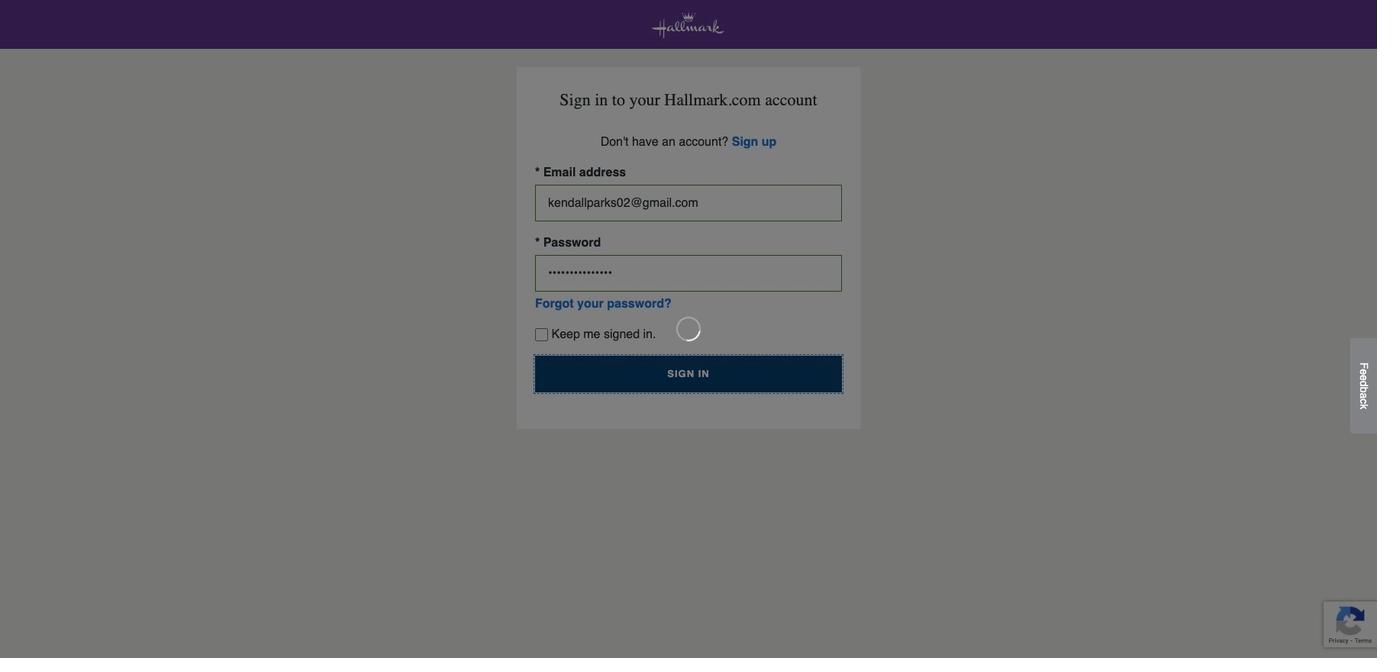 Task type: describe. For each thing, give the bounding box(es) containing it.
Keep me signed in. Select to have hallmark.com remember your username and password checkbox
[[535, 329, 548, 342]]



Task type: locate. For each thing, give the bounding box(es) containing it.
region
[[0, 0, 1378, 658]]

alert
[[0, 0, 1378, 658]]



Task type: vqa. For each thing, say whether or not it's contained in the screenshot.
option
no



